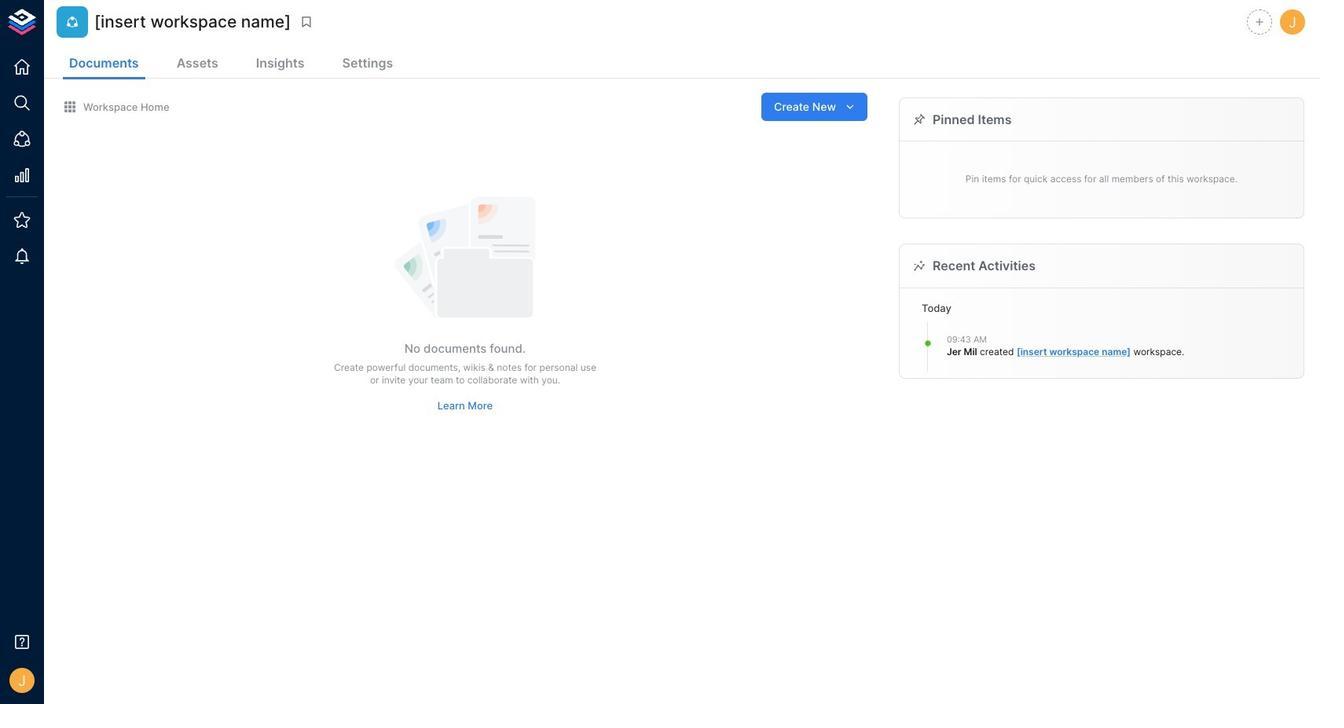 Task type: locate. For each thing, give the bounding box(es) containing it.
bookmark image
[[300, 15, 314, 29]]



